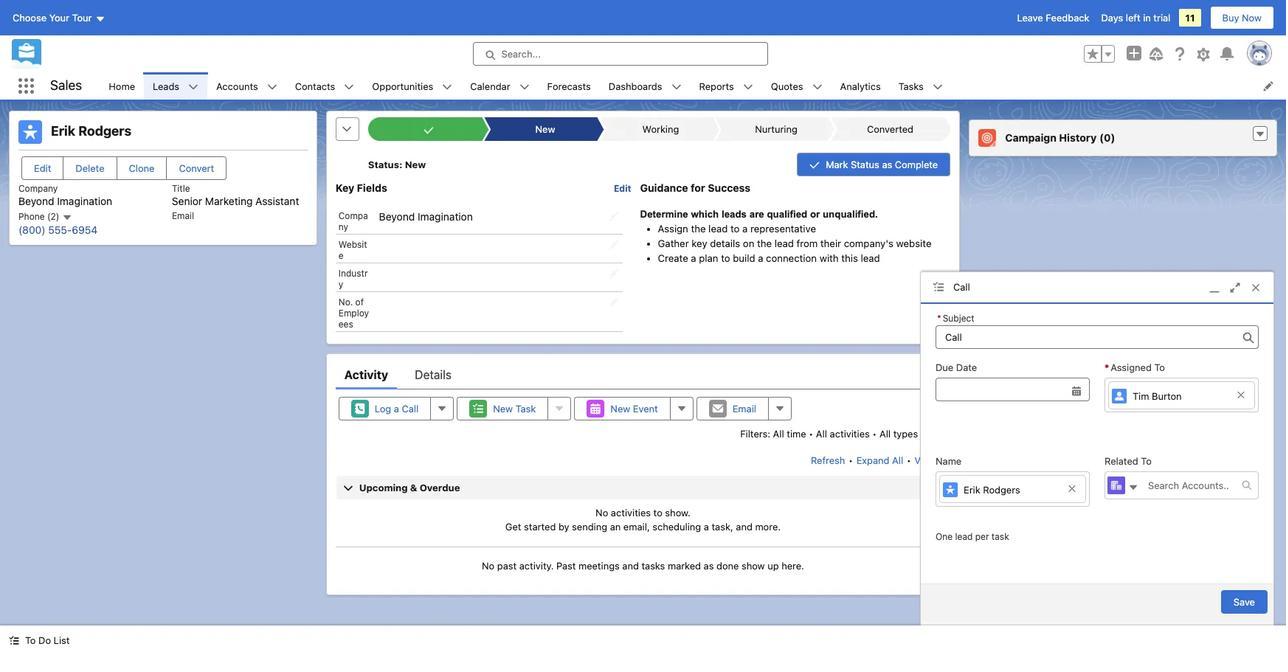 Task type: vqa. For each thing, say whether or not it's contained in the screenshot.
(Sample)
no



Task type: describe. For each thing, give the bounding box(es) containing it.
0 horizontal spatial rodgers
[[78, 123, 131, 139]]

their
[[820, 237, 841, 249]]

filters:
[[740, 428, 770, 440]]

here.
[[782, 560, 804, 572]]

text default image for accounts
[[267, 82, 277, 92]]

task
[[516, 403, 536, 415]]

leads
[[722, 209, 747, 220]]

• right time
[[809, 428, 813, 440]]

per
[[975, 532, 989, 543]]

a inside button
[[394, 403, 399, 415]]

event
[[633, 403, 658, 415]]

erik rodgers link
[[939, 475, 1086, 503]]

leads list item
[[144, 72, 207, 100]]

opportunities link
[[363, 72, 442, 100]]

contacts list item
[[286, 72, 363, 100]]

meetings
[[578, 560, 620, 572]]

accounts image
[[1108, 477, 1125, 495]]

ees
[[339, 319, 353, 330]]

a up on
[[742, 223, 748, 234]]

reports list item
[[690, 72, 762, 100]]

email button
[[696, 397, 769, 420]]

one lead per task
[[936, 532, 1009, 543]]

mark status as complete
[[826, 159, 938, 170]]

websit
[[339, 239, 367, 250]]

tasks link
[[890, 72, 933, 100]]

accounts
[[216, 80, 258, 92]]

convert
[[179, 162, 214, 174]]

text default image inside dashboards "list item"
[[671, 82, 681, 92]]

path options list box
[[368, 117, 951, 141]]

all right view
[[939, 454, 950, 466]]

nurturing
[[755, 123, 798, 135]]

text default image inside the to do list button
[[9, 636, 19, 646]]

text default image for reports
[[743, 82, 753, 92]]

on
[[743, 237, 754, 249]]

new task
[[493, 403, 536, 415]]

• up expand on the right bottom of the page
[[872, 428, 877, 440]]

• left expand on the right bottom of the page
[[849, 454, 853, 466]]

industr y
[[339, 268, 368, 290]]

website
[[896, 237, 932, 249]]

calendar
[[470, 80, 510, 92]]

calendar list item
[[461, 72, 538, 100]]

1 horizontal spatial edit
[[614, 183, 631, 194]]

list
[[54, 635, 70, 646]]

which
[[691, 209, 719, 220]]

refresh
[[811, 454, 845, 466]]

employ
[[339, 308, 369, 319]]

delete
[[76, 162, 104, 174]]

new task button
[[457, 397, 549, 420]]

0 vertical spatial the
[[691, 223, 706, 234]]

days left in trial
[[1101, 12, 1171, 24]]

* for *
[[1105, 361, 1109, 373]]

to for assigned to
[[1154, 361, 1165, 373]]

to do list button
[[0, 626, 79, 655]]

edit button
[[21, 156, 64, 180]]

upcoming & overdue
[[359, 482, 460, 493]]

tasks list item
[[890, 72, 952, 100]]

trial
[[1154, 12, 1171, 24]]

tour
[[72, 12, 92, 24]]

(0)
[[1100, 132, 1115, 144]]

scheduling
[[652, 521, 701, 533]]

reports
[[699, 80, 734, 92]]

accounts link
[[207, 72, 267, 100]]

search... button
[[473, 42, 768, 66]]

no for past
[[482, 560, 495, 572]]

new right ":"
[[405, 159, 426, 170]]

phone (2)
[[18, 211, 62, 222]]

save
[[1234, 596, 1255, 608]]

campaign history (0)
[[1005, 132, 1115, 144]]

upcoming
[[359, 482, 408, 493]]

due date
[[936, 361, 977, 373]]

activity
[[344, 368, 388, 381]]

no past activity. past meetings and tasks marked as done show up here.
[[482, 560, 804, 572]]

* subject
[[937, 313, 975, 324]]

up
[[768, 560, 779, 572]]

as inside button
[[882, 159, 892, 170]]

show
[[742, 560, 765, 572]]

email inside button
[[733, 403, 756, 415]]

1 vertical spatial imagination
[[418, 210, 473, 223]]

unqualified.
[[823, 209, 878, 220]]

11
[[1185, 12, 1195, 24]]

forecasts link
[[538, 72, 600, 100]]

y
[[339, 279, 343, 290]]

new event
[[610, 403, 658, 415]]

are
[[749, 209, 764, 220]]

call inside button
[[402, 403, 419, 415]]

by
[[559, 521, 569, 533]]

and inside no activities to show. get started by sending an email, scheduling a task, and more.
[[736, 521, 753, 533]]

0 vertical spatial erik
[[51, 123, 75, 139]]

analytics
[[840, 80, 881, 92]]

0 vertical spatial email
[[172, 210, 194, 221]]

related to
[[1105, 455, 1152, 467]]

a inside no activities to show. get started by sending an email, scheduling a task, and more.
[[704, 521, 709, 533]]

working
[[642, 123, 679, 135]]

upcoming & overdue button
[[336, 476, 950, 499]]

tim burton
[[1133, 390, 1182, 402]]

all left time
[[773, 428, 784, 440]]

activity link
[[344, 360, 388, 389]]

6954
[[72, 224, 98, 236]]

dashboards list item
[[600, 72, 690, 100]]

no for activities
[[596, 507, 608, 519]]

lead down company's
[[861, 252, 880, 264]]

all right time
[[816, 428, 827, 440]]

1 vertical spatial the
[[757, 237, 772, 249]]

campaign
[[1005, 132, 1057, 144]]

compa
[[339, 210, 368, 221]]

tab list containing activity
[[336, 360, 951, 389]]

call inside dialog
[[953, 281, 970, 293]]

title
[[172, 183, 190, 194]]

leads
[[153, 80, 179, 92]]

new link
[[491, 117, 597, 141]]

sending
[[572, 521, 607, 533]]

show.
[[665, 507, 691, 519]]

types
[[893, 428, 918, 440]]

choose your tour
[[13, 12, 92, 24]]

reports link
[[690, 72, 743, 100]]

text default image inside "contacts" list item
[[344, 82, 354, 92]]

more.
[[755, 521, 781, 533]]

tim burton link
[[1108, 382, 1255, 409]]

log
[[375, 403, 391, 415]]

0 vertical spatial activities
[[830, 428, 870, 440]]

qualified
[[767, 209, 807, 220]]



Task type: locate. For each thing, give the bounding box(es) containing it.
erik rodgers up delete
[[51, 123, 131, 139]]

1 horizontal spatial as
[[882, 159, 892, 170]]

no inside no activities to show. get started by sending an email, scheduling a task, and more.
[[596, 507, 608, 519]]

refresh button
[[810, 448, 846, 472]]

0 vertical spatial as
[[882, 159, 892, 170]]

view
[[915, 454, 936, 466]]

list
[[100, 72, 1286, 100]]

imagination
[[57, 195, 112, 207], [418, 210, 473, 223]]

contacts
[[295, 80, 335, 92]]

details
[[710, 237, 740, 249]]

all right expand on the right bottom of the page
[[892, 454, 903, 466]]

edit
[[34, 162, 51, 174], [614, 183, 631, 194]]

connection
[[766, 252, 817, 264]]

to down details
[[721, 252, 730, 264]]

with
[[820, 252, 839, 264]]

rodgers up task
[[983, 484, 1020, 496]]

(800)
[[18, 224, 45, 236]]

leave feedback link
[[1017, 12, 1089, 24]]

beyond down company
[[18, 195, 54, 207]]

to inside button
[[25, 635, 36, 646]]

erik rodgers
[[51, 123, 131, 139], [964, 484, 1020, 496]]

your
[[49, 12, 69, 24]]

company beyond imagination
[[18, 183, 112, 207]]

leads link
[[144, 72, 188, 100]]

search...
[[501, 48, 541, 60]]

1 vertical spatial erik rodgers
[[964, 484, 1020, 496]]

new down forecasts link
[[535, 123, 555, 135]]

home
[[109, 80, 135, 92]]

and
[[736, 521, 753, 533], [622, 560, 639, 572]]

the up key
[[691, 223, 706, 234]]

2 horizontal spatial to
[[1154, 361, 1165, 373]]

days
[[1101, 12, 1123, 24]]

for
[[691, 182, 705, 194]]

call
[[953, 281, 970, 293], [402, 403, 419, 415]]

choose
[[13, 12, 47, 24]]

0 vertical spatial imagination
[[57, 195, 112, 207]]

4 text default image from the left
[[743, 82, 753, 92]]

started
[[524, 521, 556, 533]]

new inside button
[[493, 403, 513, 415]]

new inside 'link'
[[535, 123, 555, 135]]

activities up email,
[[611, 507, 651, 519]]

1 vertical spatial and
[[622, 560, 639, 572]]

erik right "lead" 'image'
[[51, 123, 75, 139]]

new inside button
[[610, 403, 630, 415]]

due
[[936, 361, 954, 373]]

imagination inside company beyond imagination
[[57, 195, 112, 207]]

edit link
[[614, 182, 631, 194]]

1 vertical spatial no
[[482, 560, 495, 572]]

activities up "refresh"
[[830, 428, 870, 440]]

0 horizontal spatial beyond
[[18, 195, 54, 207]]

rodgers inside the call dialog
[[983, 484, 1020, 496]]

text default image inside calendar 'list item'
[[519, 82, 530, 92]]

1 text default image from the left
[[188, 82, 199, 92]]

to down leads
[[730, 223, 740, 234]]

status right mark
[[851, 159, 879, 170]]

0 horizontal spatial *
[[937, 313, 941, 324]]

1 vertical spatial rodgers
[[983, 484, 1020, 496]]

0 horizontal spatial erik
[[51, 123, 75, 139]]

0 vertical spatial edit
[[34, 162, 51, 174]]

1 horizontal spatial activities
[[830, 428, 870, 440]]

beyond down fields
[[379, 210, 415, 223]]

new for new event
[[610, 403, 630, 415]]

new left event
[[610, 403, 630, 415]]

title senior marketing assistant
[[172, 183, 299, 207]]

phone
[[18, 211, 45, 222]]

no left past
[[482, 560, 495, 572]]

1 vertical spatial activities
[[611, 507, 651, 519]]

1 vertical spatial to
[[721, 252, 730, 264]]

1 vertical spatial beyond
[[379, 210, 415, 223]]

email up filters: on the bottom of the page
[[733, 403, 756, 415]]

new event button
[[574, 397, 671, 420]]

new for new
[[535, 123, 555, 135]]

status up fields
[[368, 159, 399, 170]]

to
[[1154, 361, 1165, 373], [1141, 455, 1152, 467], [25, 635, 36, 646]]

1 vertical spatial edit
[[614, 183, 631, 194]]

lead inside the call dialog
[[955, 532, 973, 543]]

as left done at the bottom
[[704, 560, 714, 572]]

email down senior
[[172, 210, 194, 221]]

lead
[[708, 223, 728, 234], [775, 237, 794, 249], [861, 252, 880, 264], [955, 532, 973, 543]]

0 vertical spatial and
[[736, 521, 753, 533]]

leave
[[1017, 12, 1043, 24]]

burton
[[1152, 390, 1182, 402]]

dashboards
[[609, 80, 662, 92]]

* for * subject
[[937, 313, 941, 324]]

1 vertical spatial call
[[402, 403, 419, 415]]

1 horizontal spatial rodgers
[[983, 484, 1020, 496]]

0 vertical spatial beyond
[[18, 195, 54, 207]]

1 horizontal spatial erik
[[964, 484, 980, 496]]

past
[[556, 560, 576, 572]]

to right related
[[1141, 455, 1152, 467]]

tim
[[1133, 390, 1149, 402]]

1 vertical spatial to
[[1141, 455, 1152, 467]]

text default image for tasks
[[933, 82, 943, 92]]

analytics link
[[831, 72, 890, 100]]

to
[[730, 223, 740, 234], [721, 252, 730, 264], [654, 507, 662, 519]]

text default image inside reports list item
[[743, 82, 753, 92]]

0 vertical spatial to
[[730, 223, 740, 234]]

a right build
[[758, 252, 763, 264]]

1 horizontal spatial the
[[757, 237, 772, 249]]

quotes
[[771, 80, 803, 92]]

the right on
[[757, 237, 772, 249]]

to for related to
[[1141, 455, 1152, 467]]

text default image for leads
[[188, 82, 199, 92]]

lead image
[[18, 120, 42, 144]]

group
[[1084, 45, 1115, 63]]

list containing home
[[100, 72, 1286, 100]]

to right assigned
[[1154, 361, 1165, 373]]

text default image inside the leads list item
[[188, 82, 199, 92]]

to inside no activities to show. get started by sending an email, scheduling a task, and more.
[[654, 507, 662, 519]]

lead up details
[[708, 223, 728, 234]]

0 horizontal spatial to
[[25, 635, 36, 646]]

text default image
[[188, 82, 199, 92], [267, 82, 277, 92], [442, 82, 453, 92], [743, 82, 753, 92], [933, 82, 943, 92]]

edit up company
[[34, 162, 51, 174]]

plan
[[699, 252, 718, 264]]

mark status as complete button
[[797, 153, 951, 176]]

0 horizontal spatial and
[[622, 560, 639, 572]]

marketing
[[205, 195, 253, 207]]

imagination down status : new on the left top of page
[[418, 210, 473, 223]]

text default image inside the phone (2) dropdown button
[[62, 212, 72, 223]]

contacts link
[[286, 72, 344, 100]]

a left task,
[[704, 521, 709, 533]]

5 text default image from the left
[[933, 82, 943, 92]]

1 vertical spatial *
[[1105, 361, 1109, 373]]

text default image right accounts
[[267, 82, 277, 92]]

call dialog
[[920, 272, 1274, 626]]

from
[[797, 237, 818, 249]]

1 horizontal spatial no
[[596, 507, 608, 519]]

0 vertical spatial call
[[953, 281, 970, 293]]

text default image right leads
[[188, 82, 199, 92]]

None text field
[[936, 325, 1259, 349], [936, 378, 1090, 401], [936, 325, 1259, 349], [936, 378, 1090, 401]]

0 vertical spatial erik rodgers
[[51, 123, 131, 139]]

a right the log
[[394, 403, 399, 415]]

(800) 555-6954
[[18, 224, 98, 236]]

gather
[[658, 237, 689, 249]]

0 horizontal spatial activities
[[611, 507, 651, 519]]

1 horizontal spatial email
[[733, 403, 756, 415]]

0 horizontal spatial erik rodgers
[[51, 123, 131, 139]]

activities
[[830, 428, 870, 440], [611, 507, 651, 519]]

text default image left 'calendar' link
[[442, 82, 453, 92]]

2 status from the left
[[851, 159, 879, 170]]

feedback
[[1046, 12, 1089, 24]]

(2)
[[47, 211, 59, 222]]

erik
[[51, 123, 75, 139], [964, 484, 980, 496]]

text default image inside accounts list item
[[267, 82, 277, 92]]

leave feedback
[[1017, 12, 1089, 24]]

• left view
[[907, 454, 911, 466]]

0 horizontal spatial edit
[[34, 162, 51, 174]]

1 vertical spatial as
[[704, 560, 714, 572]]

representative
[[750, 223, 816, 234]]

no activities to show. get started by sending an email, scheduling a task, and more.
[[505, 507, 781, 533]]

tab list
[[336, 360, 951, 389]]

0 horizontal spatial email
[[172, 210, 194, 221]]

time
[[787, 428, 806, 440]]

key
[[336, 182, 354, 194]]

status : new
[[368, 159, 426, 170]]

1 horizontal spatial erik rodgers
[[964, 484, 1020, 496]]

0 vertical spatial no
[[596, 507, 608, 519]]

do
[[38, 635, 51, 646]]

0 horizontal spatial no
[[482, 560, 495, 572]]

0 vertical spatial to
[[1154, 361, 1165, 373]]

and right task,
[[736, 521, 753, 533]]

text default image inside quotes list item
[[812, 82, 822, 92]]

2 vertical spatial to
[[654, 507, 662, 519]]

0 horizontal spatial the
[[691, 223, 706, 234]]

rodgers
[[78, 123, 131, 139], [983, 484, 1020, 496]]

subject
[[943, 313, 975, 324]]

1 horizontal spatial beyond
[[379, 210, 415, 223]]

:
[[399, 159, 402, 170]]

no up sending on the left
[[596, 507, 608, 519]]

Related To text field
[[1139, 472, 1242, 499]]

one
[[936, 532, 953, 543]]

converted link
[[837, 117, 943, 141]]

now
[[1242, 12, 1262, 24]]

lead down representative at the top right
[[775, 237, 794, 249]]

and left tasks
[[622, 560, 639, 572]]

to left "show."
[[654, 507, 662, 519]]

determine
[[640, 209, 688, 220]]

text default image right reports
[[743, 82, 753, 92]]

history
[[1059, 132, 1097, 144]]

status
[[368, 159, 399, 170], [851, 159, 879, 170]]

all left types
[[880, 428, 891, 440]]

1 horizontal spatial to
[[1141, 455, 1152, 467]]

opportunities list item
[[363, 72, 461, 100]]

senior
[[172, 195, 202, 207]]

0 horizontal spatial call
[[402, 403, 419, 415]]

activities inside no activities to show. get started by sending an email, scheduling a task, and more.
[[611, 507, 651, 519]]

accounts list item
[[207, 72, 286, 100]]

industr
[[339, 268, 368, 279]]

delete button
[[63, 156, 117, 180]]

status inside button
[[851, 159, 879, 170]]

text default image inside tasks list item
[[933, 82, 943, 92]]

rodgers up "delete" button
[[78, 123, 131, 139]]

0 horizontal spatial status
[[368, 159, 399, 170]]

call right the log
[[402, 403, 419, 415]]

0 horizontal spatial imagination
[[57, 195, 112, 207]]

beyond inside company beyond imagination
[[18, 195, 54, 207]]

tasks
[[899, 80, 924, 92]]

1 horizontal spatial and
[[736, 521, 753, 533]]

call up subject
[[953, 281, 970, 293]]

details link
[[415, 360, 451, 389]]

1 horizontal spatial status
[[851, 159, 879, 170]]

erik rodgers up task
[[964, 484, 1020, 496]]

0 vertical spatial *
[[937, 313, 941, 324]]

clone
[[129, 162, 155, 174]]

imagination up 6954
[[57, 195, 112, 207]]

1 status from the left
[[368, 159, 399, 170]]

buy
[[1222, 12, 1239, 24]]

no
[[596, 507, 608, 519], [482, 560, 495, 572]]

0 vertical spatial rodgers
[[78, 123, 131, 139]]

a left plan
[[691, 252, 696, 264]]

* left assigned
[[1105, 361, 1109, 373]]

company
[[18, 183, 58, 194]]

task
[[992, 532, 1009, 543]]

2 vertical spatial to
[[25, 635, 36, 646]]

0 horizontal spatial as
[[704, 560, 714, 572]]

1 vertical spatial erik
[[964, 484, 980, 496]]

an
[[610, 521, 621, 533]]

text default image inside opportunities list item
[[442, 82, 453, 92]]

as
[[882, 159, 892, 170], [704, 560, 714, 572]]

to do list
[[25, 635, 70, 646]]

assigned
[[1111, 361, 1152, 373]]

text default image
[[344, 82, 354, 92], [519, 82, 530, 92], [671, 82, 681, 92], [812, 82, 822, 92], [1255, 129, 1265, 140], [62, 212, 72, 223], [1242, 480, 1252, 490], [1128, 482, 1139, 493], [9, 636, 19, 646]]

new left task
[[493, 403, 513, 415]]

lead left per at the bottom right
[[955, 532, 973, 543]]

2 text default image from the left
[[267, 82, 277, 92]]

quotes list item
[[762, 72, 831, 100]]

clone button
[[116, 156, 167, 180]]

1 vertical spatial email
[[733, 403, 756, 415]]

1 horizontal spatial call
[[953, 281, 970, 293]]

edit left guidance
[[614, 183, 631, 194]]

* left subject
[[937, 313, 941, 324]]

to left do
[[25, 635, 36, 646]]

text default image for opportunities
[[442, 82, 453, 92]]

or
[[810, 209, 820, 220]]

create
[[658, 252, 688, 264]]

all
[[773, 428, 784, 440], [816, 428, 827, 440], [880, 428, 891, 440], [892, 454, 903, 466], [939, 454, 950, 466]]

mark
[[826, 159, 848, 170]]

erik up one lead per task
[[964, 484, 980, 496]]

erik rodgers inside the call dialog
[[964, 484, 1020, 496]]

erik inside erik rodgers link
[[964, 484, 980, 496]]

3 text default image from the left
[[442, 82, 453, 92]]

as left complete
[[882, 159, 892, 170]]

edit inside button
[[34, 162, 51, 174]]

1 horizontal spatial imagination
[[418, 210, 473, 223]]

new for new task
[[493, 403, 513, 415]]

1 horizontal spatial *
[[1105, 361, 1109, 373]]

text default image right tasks
[[933, 82, 943, 92]]



